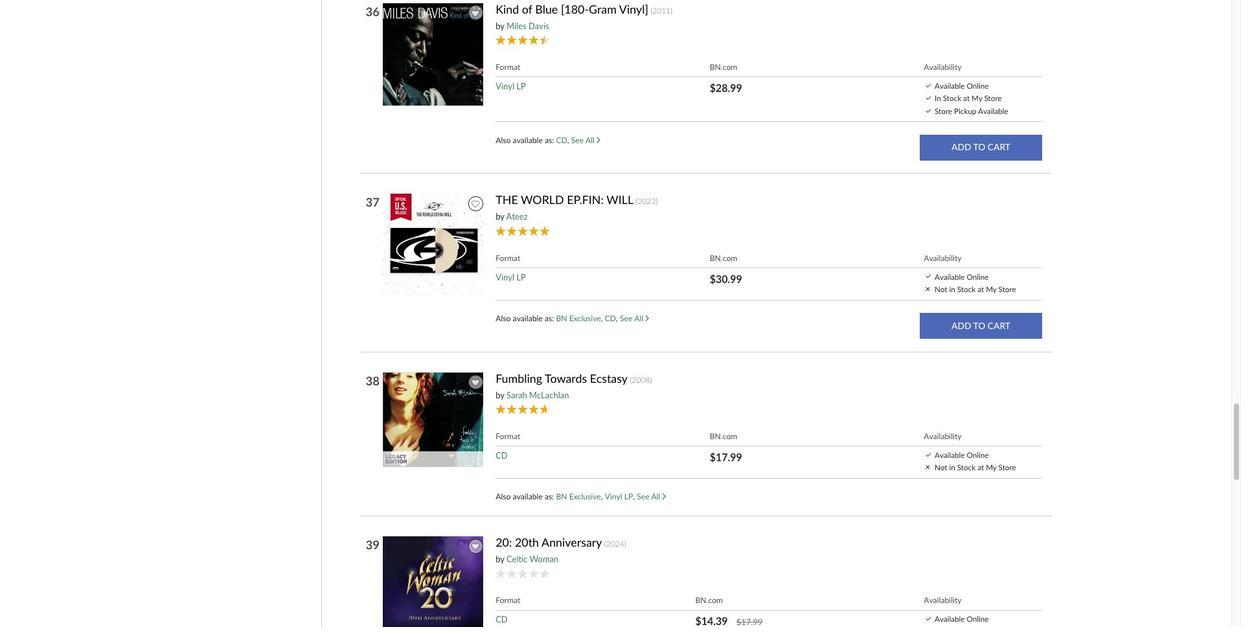 Task type: vqa. For each thing, say whether or not it's contained in the screenshot.
$9.99
no



Task type: locate. For each thing, give the bounding box(es) containing it.
stock for (2008)
[[958, 463, 976, 472]]

1 vertical spatial my store
[[986, 285, 1017, 294]]

2 available online from the top
[[935, 272, 989, 281]]

mclachlan
[[529, 390, 569, 400]]

0 vertical spatial see all
[[571, 135, 597, 145]]

also
[[496, 135, 511, 145], [496, 314, 511, 323], [496, 492, 511, 502]]

check image
[[926, 83, 932, 87], [926, 96, 932, 100], [926, 109, 932, 113], [926, 274, 932, 278]]

exclusive up anniversary
[[569, 492, 601, 502]]

0 vertical spatial as:
[[545, 135, 554, 145]]

2 vertical spatial see all
[[637, 492, 663, 502]]

world
[[521, 193, 564, 207]]

1 vertical spatial see all link
[[620, 314, 649, 323]]

0 vertical spatial also
[[496, 135, 511, 145]]

not right close modal icon
[[935, 285, 948, 294]]

1 vertical spatial see
[[620, 314, 633, 323]]

1 check image from the top
[[926, 83, 932, 87]]

20th
[[515, 535, 539, 550]]

1 vertical spatial as:
[[545, 314, 554, 323]]

lp for world
[[517, 272, 526, 282]]

2 horizontal spatial right image
[[663, 493, 666, 500]]

0 vertical spatial stock
[[943, 93, 962, 103]]

available up "fumbling" at the left bottom of page
[[513, 314, 543, 323]]

format down miles
[[496, 62, 521, 72]]

see all link
[[571, 135, 601, 145], [620, 314, 649, 323], [637, 492, 666, 502]]

bn.com
[[710, 62, 738, 72], [710, 253, 738, 263], [710, 432, 738, 441], [696, 596, 723, 606]]

3 as: from the top
[[545, 492, 554, 502]]

not in stock at my store right close modal image
[[935, 463, 1017, 472]]

1 format from the top
[[496, 62, 521, 72]]

format down celtic
[[496, 596, 521, 606]]

by left celtic
[[496, 554, 505, 565]]

4 availability from the top
[[924, 596, 962, 606]]

1 vertical spatial vinyl lp
[[496, 272, 526, 282]]

also up 20:
[[496, 492, 511, 502]]

1 vertical spatial available
[[513, 314, 543, 323]]

format for the
[[496, 253, 521, 263]]

availability for [180-
[[924, 62, 962, 72]]

2 by from the top
[[496, 212, 505, 222]]

by left miles
[[496, 20, 505, 31]]

2 format from the top
[[496, 253, 521, 263]]

format down sarah
[[496, 432, 521, 441]]

bn for vinyl lp
[[556, 492, 567, 502]]

bn.com for (2008)
[[710, 432, 738, 441]]

exclusive for cd
[[569, 314, 601, 323]]

available for fumbling towards ecstasy
[[935, 450, 965, 459]]

vinyl up "(2024)"
[[605, 492, 623, 502]]

2 horizontal spatial all
[[652, 492, 661, 502]]

not in stock at my store for (2008)
[[935, 463, 1017, 472]]

3 format from the top
[[496, 432, 521, 441]]

vinyl lp link
[[496, 81, 526, 91], [496, 272, 526, 282], [605, 492, 633, 502]]

20: 20th anniversary image
[[383, 536, 486, 627]]

(2008)
[[630, 375, 652, 385]]

2 also from the top
[[496, 314, 511, 323]]

$17.99
[[710, 451, 743, 463]]

cd link up ecstasy at the bottom of the page
[[605, 314, 616, 323]]

available online
[[935, 81, 989, 90], [935, 272, 989, 281], [935, 450, 989, 459], [935, 615, 989, 624]]

cd link down sarah
[[496, 450, 508, 461]]

bn exclusive link for cd
[[556, 314, 601, 323]]

in
[[950, 285, 956, 294], [950, 463, 956, 472]]

available
[[513, 135, 543, 145], [513, 314, 543, 323], [513, 492, 543, 502]]

by left the ateez
[[496, 212, 505, 222]]

exclusive up "towards"
[[569, 314, 601, 323]]

cd link
[[556, 135, 568, 145], [605, 314, 616, 323], [496, 450, 508, 461], [496, 615, 508, 625]]

2 bn exclusive link from the top
[[556, 492, 601, 502]]

1 vertical spatial at
[[978, 285, 984, 294]]

available
[[935, 81, 965, 90], [979, 106, 1009, 115], [935, 272, 965, 281], [935, 450, 965, 459], [935, 615, 965, 624]]

as: up "world"
[[545, 135, 554, 145]]

2 vinyl lp from the top
[[496, 272, 526, 282]]

4 available online from the top
[[935, 615, 989, 624]]

availability for will
[[924, 253, 962, 263]]

1 horizontal spatial all
[[634, 314, 644, 323]]

stock
[[943, 93, 962, 103], [958, 285, 976, 294], [958, 463, 976, 472]]

also for also available as: bn exclusive , cd ,
[[496, 314, 511, 323]]

0 vertical spatial not in stock at my store
[[935, 285, 1017, 294]]

0 vertical spatial not
[[935, 285, 948, 294]]

in for will
[[950, 285, 956, 294]]

1 vertical spatial not
[[935, 463, 948, 472]]

my store for (2008)
[[986, 463, 1017, 472]]

available for kind of blue [180-gram vinyl]
[[935, 81, 965, 90]]

bn up fumbling towards ecstasy link
[[556, 314, 567, 323]]

2 vertical spatial see all link
[[637, 492, 666, 502]]

2 vertical spatial at
[[978, 463, 984, 472]]

cd up the world ep.fin: will link
[[556, 135, 568, 145]]

1 available online from the top
[[935, 81, 989, 90]]

format down the ateez
[[496, 253, 521, 263]]

all
[[586, 135, 595, 145], [634, 314, 644, 323], [652, 492, 661, 502]]

2 online from the top
[[967, 272, 989, 281]]

vinyl up the 'also available as: cd ,'
[[496, 81, 515, 91]]

0 vertical spatial available
[[513, 135, 543, 145]]

exclusive
[[569, 314, 601, 323], [569, 492, 601, 502]]

3 available from the top
[[513, 492, 543, 502]]

right image
[[597, 137, 601, 144], [646, 315, 649, 322], [663, 493, 666, 500]]

2 vertical spatial also
[[496, 492, 511, 502]]

at right close modal image
[[978, 463, 984, 472]]

kind of blue [180-gram vinyl] image
[[383, 2, 486, 106]]

1 exclusive from the top
[[569, 314, 601, 323]]

available up 20th
[[513, 492, 543, 502]]

3 online from the top
[[967, 450, 989, 459]]

not
[[935, 285, 948, 294], [935, 463, 948, 472]]

see all link for vinyl lp
[[637, 492, 666, 502]]

vinyl lp down the ateez
[[496, 272, 526, 282]]

1 by from the top
[[496, 20, 505, 31]]

online for kind of blue [180-gram vinyl]
[[967, 81, 989, 90]]

at up "pickup" in the top right of the page
[[964, 93, 970, 103]]

1 horizontal spatial right image
[[646, 315, 649, 322]]

not in stock at my store
[[935, 285, 1017, 294], [935, 463, 1017, 472]]

0 vertical spatial see
[[571, 135, 584, 145]]

2 vertical spatial right image
[[663, 493, 666, 500]]

0 vertical spatial in
[[950, 285, 956, 294]]

at right close modal icon
[[978, 285, 984, 294]]

1 in from the top
[[950, 285, 956, 294]]

at for (2008)
[[978, 463, 984, 472]]

3 available online from the top
[[935, 450, 989, 459]]

1 vertical spatial not in stock at my store
[[935, 463, 1017, 472]]

0 vertical spatial bn exclusive link
[[556, 314, 601, 323]]

in
[[935, 93, 941, 103]]

towards
[[545, 371, 587, 385]]

format
[[496, 62, 521, 72], [496, 253, 521, 263], [496, 432, 521, 441], [496, 596, 521, 606]]

2 vertical spatial as:
[[545, 492, 554, 502]]

2 check image from the top
[[926, 617, 932, 621]]

1 not in stock at my store from the top
[[935, 285, 1017, 294]]

anniversary
[[542, 535, 602, 550]]

2 bn from the top
[[556, 492, 567, 502]]

online
[[967, 81, 989, 90], [967, 272, 989, 281], [967, 450, 989, 459], [967, 615, 989, 624]]

2 vertical spatial lp
[[625, 492, 633, 502]]

also for also available as: bn exclusive , vinyl lp ,
[[496, 492, 511, 502]]

0 vertical spatial see all link
[[571, 135, 601, 145]]

at
[[964, 93, 970, 103], [978, 285, 984, 294], [978, 463, 984, 472]]

by
[[496, 20, 505, 31], [496, 212, 505, 222], [496, 390, 505, 400], [496, 554, 505, 565]]

by inside fumbling towards ecstasy (2008) by sarah mclachlan
[[496, 390, 505, 400]]

0 vertical spatial all
[[586, 135, 595, 145]]

vinyl lp link for kind
[[496, 81, 526, 91]]

bn for cd
[[556, 314, 567, 323]]

2 horizontal spatial see
[[637, 492, 650, 502]]

also up the at top
[[496, 135, 511, 145]]

cd link down celtic
[[496, 615, 508, 625]]

also for also available as: cd ,
[[496, 135, 511, 145]]

2 vertical spatial all
[[652, 492, 661, 502]]

also up "fumbling" at the left bottom of page
[[496, 314, 511, 323]]

vinyl lp link up "(2024)"
[[605, 492, 633, 502]]

stock right close modal image
[[958, 463, 976, 472]]

4 by from the top
[[496, 554, 505, 565]]

2 in from the top
[[950, 463, 956, 472]]

0 vertical spatial vinyl lp
[[496, 81, 526, 91]]

as: up fumbling towards ecstasy link
[[545, 314, 554, 323]]

vinyl lp link for the
[[496, 272, 526, 282]]

available up "world"
[[513, 135, 543, 145]]

vinyl
[[496, 81, 515, 91], [496, 272, 515, 282], [605, 492, 623, 502]]

lp up "(2024)"
[[625, 492, 633, 502]]

1 available from the top
[[513, 135, 543, 145]]

cd down celtic
[[496, 615, 508, 625]]

check image
[[926, 453, 932, 457], [926, 617, 932, 621]]

0 vertical spatial vinyl
[[496, 81, 515, 91]]

miles davis link
[[507, 20, 549, 31]]

vinyl lp up the 'also available as: cd ,'
[[496, 81, 526, 91]]

1 vertical spatial lp
[[517, 272, 526, 282]]

bn exclusive link
[[556, 314, 601, 323], [556, 492, 601, 502]]

davis
[[529, 20, 549, 31]]

as: for also available as: bn exclusive , cd ,
[[545, 314, 554, 323]]

see all link for cd
[[620, 314, 649, 323]]

None submit
[[920, 135, 1043, 161], [920, 313, 1043, 339], [920, 135, 1043, 161], [920, 313, 1043, 339]]

1 vertical spatial bn exclusive link
[[556, 492, 601, 502]]

pickup
[[955, 106, 977, 115]]

stock for will
[[958, 285, 976, 294]]

1 vertical spatial vinyl lp link
[[496, 272, 526, 282]]

1 also from the top
[[496, 135, 511, 145]]

0 vertical spatial lp
[[517, 81, 526, 91]]

4 online from the top
[[967, 615, 989, 624]]

1 horizontal spatial see
[[620, 314, 633, 323]]

2 vertical spatial my store
[[986, 463, 1017, 472]]

1 check image from the top
[[926, 453, 932, 457]]

cd down sarah
[[496, 450, 508, 461]]

1 vertical spatial exclusive
[[569, 492, 601, 502]]

vinyl lp
[[496, 81, 526, 91], [496, 272, 526, 282]]

celtic woman link
[[507, 554, 559, 565]]

1 bn exclusive link from the top
[[556, 314, 601, 323]]

2 not from the top
[[935, 463, 948, 472]]

lp up the 'also available as: cd ,'
[[517, 81, 526, 91]]

1 vertical spatial bn
[[556, 492, 567, 502]]

lp up the "also available as: bn exclusive , cd ," in the left of the page
[[517, 272, 526, 282]]

1 vertical spatial also
[[496, 314, 511, 323]]

0 vertical spatial check image
[[926, 453, 932, 457]]

lp
[[517, 81, 526, 91], [517, 272, 526, 282], [625, 492, 633, 502]]

3 by from the top
[[496, 390, 505, 400]]

1 vertical spatial stock
[[958, 285, 976, 294]]

0 vertical spatial right image
[[597, 137, 601, 144]]

vinyl lp link up the 'also available as: cd ,'
[[496, 81, 526, 91]]

0 vertical spatial exclusive
[[569, 314, 601, 323]]

the
[[496, 193, 518, 207]]

in right close modal image
[[950, 463, 956, 472]]

see all for cd
[[620, 314, 646, 323]]

1 vertical spatial in
[[950, 463, 956, 472]]

0 horizontal spatial see
[[571, 135, 584, 145]]

bn exclusive link up "towards"
[[556, 314, 601, 323]]

3 availability from the top
[[924, 432, 962, 441]]

store pickup available
[[935, 106, 1009, 115]]

1 vertical spatial all
[[634, 314, 644, 323]]

2 available from the top
[[513, 314, 543, 323]]

not right close modal image
[[935, 463, 948, 472]]

cd link up the world ep.fin: will link
[[556, 135, 568, 145]]

see all
[[571, 135, 597, 145], [620, 314, 646, 323], [637, 492, 663, 502]]

not in stock at my store right close modal icon
[[935, 285, 1017, 294]]

0 vertical spatial my store
[[972, 93, 1002, 103]]

3 also from the top
[[496, 492, 511, 502]]

1 vertical spatial vinyl
[[496, 272, 515, 282]]

bn
[[556, 314, 567, 323], [556, 492, 567, 502]]

bn up anniversary
[[556, 492, 567, 502]]

2 vertical spatial vinyl lp link
[[605, 492, 633, 502]]

vinyl for the
[[496, 272, 515, 282]]

stock right in
[[943, 93, 962, 103]]

vinyl lp for the
[[496, 272, 526, 282]]

ateez link
[[506, 212, 528, 222]]

stock right close modal icon
[[958, 285, 976, 294]]

availability
[[924, 62, 962, 72], [924, 253, 962, 263], [924, 432, 962, 441], [924, 596, 962, 606]]

2 exclusive from the top
[[569, 492, 601, 502]]

2 check image from the top
[[926, 96, 932, 100]]

close modal image
[[926, 465, 930, 469]]

by left sarah
[[496, 390, 505, 400]]

1 vinyl lp from the top
[[496, 81, 526, 91]]

my store
[[972, 93, 1002, 103], [986, 285, 1017, 294], [986, 463, 1017, 472]]

1 vertical spatial check image
[[926, 617, 932, 621]]

as: up 20: 20th anniversary link
[[545, 492, 554, 502]]

cd
[[556, 135, 568, 145], [605, 314, 616, 323], [496, 450, 508, 461], [496, 615, 508, 625]]

1 bn from the top
[[556, 314, 567, 323]]

in right close modal icon
[[950, 285, 956, 294]]

3 check image from the top
[[926, 109, 932, 113]]

1 vertical spatial right image
[[646, 315, 649, 322]]

[180-
[[561, 2, 589, 16]]

the world ep.fin: will link
[[496, 193, 634, 207]]

2 availability from the top
[[924, 253, 962, 263]]

0 vertical spatial vinyl lp link
[[496, 81, 526, 91]]

right image for vinyl lp
[[663, 493, 666, 500]]

bn exclusive link up anniversary
[[556, 492, 601, 502]]

2 vertical spatial available
[[513, 492, 543, 502]]

2 not in stock at my store from the top
[[935, 463, 1017, 472]]

see for cd
[[620, 314, 633, 323]]

2 vertical spatial see
[[637, 492, 650, 502]]

celtic
[[507, 554, 528, 565]]

2 as: from the top
[[545, 314, 554, 323]]

right image for cd
[[646, 315, 649, 322]]

see
[[571, 135, 584, 145], [620, 314, 633, 323], [637, 492, 650, 502]]

1 not from the top
[[935, 285, 948, 294]]

vinyl down the ateez
[[496, 272, 515, 282]]

in stock at my store
[[935, 93, 1002, 103]]

,
[[568, 135, 569, 145], [601, 314, 603, 323], [616, 314, 618, 323], [601, 492, 603, 502], [633, 492, 635, 502]]

1 as: from the top
[[545, 135, 554, 145]]

as:
[[545, 135, 554, 145], [545, 314, 554, 323], [545, 492, 554, 502]]

vinyl lp link down the ateez
[[496, 272, 526, 282]]

format for kind
[[496, 62, 521, 72]]

1 vertical spatial see all
[[620, 314, 646, 323]]

2 vertical spatial stock
[[958, 463, 976, 472]]

1 availability from the top
[[924, 62, 962, 72]]

0 vertical spatial bn
[[556, 314, 567, 323]]

availability for (2008)
[[924, 432, 962, 441]]

kind
[[496, 2, 519, 16]]

1 online from the top
[[967, 81, 989, 90]]



Task type: describe. For each thing, give the bounding box(es) containing it.
woman
[[530, 554, 559, 565]]

(2023)
[[636, 197, 658, 206]]

bn.com for will
[[710, 253, 738, 263]]

at for will
[[978, 285, 984, 294]]

not for (2008)
[[935, 463, 948, 472]]

$28.99 link
[[710, 81, 743, 94]]

of
[[522, 2, 533, 16]]

bn exclusive link for vinyl
[[556, 492, 601, 502]]

ateez
[[506, 212, 528, 222]]

exclusive for vinyl lp
[[569, 492, 601, 502]]

also available as: cd ,
[[496, 135, 571, 145]]

format for fumbling
[[496, 432, 521, 441]]

available for also available as: cd ,
[[513, 135, 543, 145]]

available for also available as: bn exclusive , cd ,
[[513, 314, 543, 323]]

also available as: bn exclusive , cd ,
[[496, 314, 620, 323]]

miles
[[507, 20, 527, 31]]

0 horizontal spatial all
[[586, 135, 595, 145]]

not for will
[[935, 285, 948, 294]]

available online for fumbling towards ecstasy
[[935, 450, 989, 459]]

ecstasy
[[590, 371, 628, 385]]

all for vinyl lp
[[652, 492, 661, 502]]

vinyl lp for kind
[[496, 81, 526, 91]]

gram
[[589, 2, 617, 16]]

as: for also available as: cd ,
[[545, 135, 554, 145]]

38
[[366, 374, 380, 388]]

$30.99 link
[[710, 273, 743, 285]]

fumbling towards ecstasy image
[[383, 372, 486, 468]]

available online for the world ep.fin: will
[[935, 272, 989, 281]]

kind of blue [180-gram vinyl] link
[[496, 2, 649, 16]]

2 vertical spatial vinyl
[[605, 492, 623, 502]]

by inside 20: 20th anniversary (2024) by celtic woman
[[496, 554, 505, 565]]

online for the world ep.fin: will
[[967, 272, 989, 281]]

bn.com for [180-
[[710, 62, 738, 72]]

sarah mclachlan link
[[507, 390, 569, 400]]

sarah
[[507, 390, 527, 400]]

also available as: bn exclusive , vinyl lp ,
[[496, 492, 637, 502]]

$30.99
[[710, 273, 743, 285]]

cd up ecstasy at the bottom of the page
[[605, 314, 616, 323]]

all for cd
[[634, 314, 644, 323]]

store
[[935, 106, 953, 115]]

20: 20th anniversary link
[[496, 535, 602, 550]]

0 horizontal spatial right image
[[597, 137, 601, 144]]

$28.99
[[710, 81, 743, 94]]

close modal image
[[926, 287, 930, 291]]

see for vinyl
[[637, 492, 650, 502]]

lp for of
[[517, 81, 526, 91]]

available for the world ep.fin: will
[[935, 272, 965, 281]]

$17.99 link
[[710, 451, 743, 463]]

as: for also available as: bn exclusive , vinyl lp ,
[[545, 492, 554, 502]]

4 check image from the top
[[926, 274, 932, 278]]

(2011)
[[651, 6, 673, 15]]

ep.fin:
[[567, 193, 604, 207]]

see all for vinyl lp
[[637, 492, 663, 502]]

available for also available as: bn exclusive , vinyl lp ,
[[513, 492, 543, 502]]

0 vertical spatial at
[[964, 93, 970, 103]]

in for (2008)
[[950, 463, 956, 472]]

kind of blue [180-gram vinyl] (2011) by miles davis
[[496, 2, 673, 31]]

36
[[366, 4, 380, 19]]

available online for kind of blue [180-gram vinyl]
[[935, 81, 989, 90]]

the world ep.fin: will (2023) by ateez
[[496, 193, 658, 222]]

4 format from the top
[[496, 596, 521, 606]]

vinyl for kind
[[496, 81, 515, 91]]

will
[[607, 193, 634, 207]]

fumbling towards ecstasy (2008) by sarah mclachlan
[[496, 371, 652, 400]]

by inside kind of blue [180-gram vinyl] (2011) by miles davis
[[496, 20, 505, 31]]

20: 20th anniversary (2024) by celtic woman
[[496, 535, 627, 565]]

37
[[366, 195, 380, 210]]

20:
[[496, 535, 512, 550]]

online for fumbling towards ecstasy
[[967, 450, 989, 459]]

fumbling towards ecstasy link
[[496, 371, 628, 386]]

fumbling
[[496, 371, 542, 385]]

vinyl]
[[619, 2, 649, 16]]

blue
[[535, 2, 558, 16]]

by inside the world ep.fin: will (2023) by ateez
[[496, 212, 505, 222]]

the world ep.fin: will image
[[383, 193, 486, 297]]

not in stock at my store for will
[[935, 285, 1017, 294]]

my store for will
[[986, 285, 1017, 294]]

(2024)
[[604, 539, 627, 549]]

39
[[366, 538, 380, 552]]



